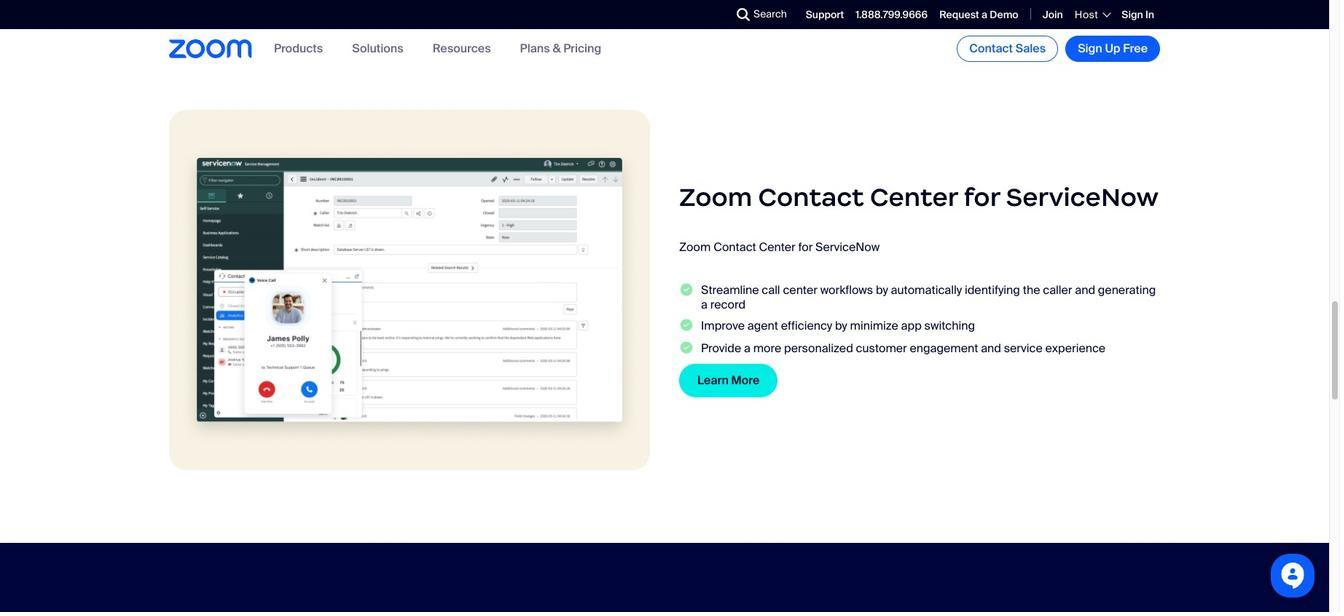 Task type: describe. For each thing, give the bounding box(es) containing it.
host
[[1075, 8, 1098, 21]]

solutions button
[[352, 41, 403, 56]]

and inside streamline call center workflows by automatically identifying the caller and generating a record
[[1075, 283, 1095, 298]]

1 vertical spatial contact
[[758, 181, 864, 213]]

1.888.799.9666 link
[[856, 8, 928, 21]]

1.888.799.9666
[[856, 8, 928, 21]]

streamline
[[701, 283, 759, 298]]

1 vertical spatial for
[[798, 240, 813, 255]]

0 horizontal spatial by
[[835, 318, 847, 333]]

improve
[[701, 318, 745, 333]]

learn more
[[697, 373, 759, 388]]

resources button
[[433, 41, 491, 56]]

1 vertical spatial servicenow
[[815, 240, 880, 255]]

a inside streamline call center workflows by automatically identifying the caller and generating a record
[[701, 297, 707, 312]]

service
[[1004, 341, 1043, 356]]

sign for sign up free
[[1078, 41, 1102, 56]]

request
[[939, 8, 979, 21]]

pricing
[[563, 41, 601, 56]]

engagement
[[910, 341, 978, 356]]

free
[[1123, 41, 1148, 56]]

sign up free link
[[1065, 36, 1160, 62]]

identifying
[[965, 283, 1020, 298]]

in
[[1145, 8, 1154, 21]]

sign for sign in
[[1122, 8, 1143, 21]]

join link
[[1042, 8, 1063, 21]]

service now integration image
[[169, 110, 650, 471]]

plans & pricing
[[520, 41, 601, 56]]

experience
[[1045, 341, 1105, 356]]

1 vertical spatial and
[[981, 341, 1001, 356]]

a for request
[[982, 8, 987, 21]]

join
[[1042, 8, 1063, 21]]

zoom logo image
[[169, 40, 252, 58]]

products button
[[274, 41, 323, 56]]

workflows
[[820, 283, 873, 298]]

caller
[[1043, 283, 1072, 298]]

contact sales
[[969, 41, 1046, 56]]

demo
[[990, 8, 1018, 21]]

app
[[901, 318, 922, 333]]

center
[[783, 283, 817, 298]]

more
[[753, 341, 781, 356]]

0 horizontal spatial contact
[[713, 240, 756, 255]]

more
[[731, 373, 759, 388]]

request a demo link
[[939, 8, 1018, 21]]

2 zoom from the top
[[679, 240, 711, 255]]

sign in link
[[1122, 8, 1154, 21]]

request a demo
[[939, 8, 1018, 21]]

customer
[[856, 341, 907, 356]]

automatically
[[891, 283, 962, 298]]



Task type: locate. For each thing, give the bounding box(es) containing it.
and right caller
[[1075, 283, 1095, 298]]

streamline call center workflows by automatically identifying the caller and generating a record
[[701, 283, 1156, 312]]

sales
[[1016, 41, 1046, 56]]

sign left in
[[1122, 8, 1143, 21]]

0 vertical spatial a
[[982, 8, 987, 21]]

0 vertical spatial center
[[870, 181, 958, 213]]

2 zoom contact center for servicenow from the top
[[679, 240, 880, 255]]

0 vertical spatial sign
[[1122, 8, 1143, 21]]

1 horizontal spatial by
[[876, 283, 888, 298]]

1 zoom from the top
[[679, 181, 752, 213]]

0 vertical spatial and
[[1075, 283, 1095, 298]]

1 horizontal spatial contact
[[758, 181, 864, 213]]

sign left up in the top of the page
[[1078, 41, 1102, 56]]

1 horizontal spatial servicenow
[[1006, 181, 1159, 213]]

agent
[[747, 318, 778, 333]]

0 horizontal spatial and
[[981, 341, 1001, 356]]

1 vertical spatial by
[[835, 318, 847, 333]]

1 horizontal spatial and
[[1075, 283, 1095, 298]]

a left demo
[[982, 8, 987, 21]]

contact
[[969, 41, 1013, 56], [758, 181, 864, 213], [713, 240, 756, 255]]

0 horizontal spatial sign
[[1078, 41, 1102, 56]]

0 horizontal spatial for
[[798, 240, 813, 255]]

for
[[964, 181, 1000, 213], [798, 240, 813, 255]]

servicenow
[[1006, 181, 1159, 213], [815, 240, 880, 255]]

the
[[1023, 283, 1040, 298]]

by
[[876, 283, 888, 298], [835, 318, 847, 333]]

up
[[1105, 41, 1120, 56]]

sign
[[1122, 8, 1143, 21], [1078, 41, 1102, 56]]

search
[[753, 7, 787, 20]]

generating
[[1098, 283, 1156, 298]]

search image
[[737, 8, 750, 21], [737, 8, 750, 21]]

2 horizontal spatial contact
[[969, 41, 1013, 56]]

1 zoom contact center for servicenow from the top
[[679, 181, 1159, 213]]

0 horizontal spatial center
[[759, 240, 796, 255]]

2 horizontal spatial a
[[982, 8, 987, 21]]

support link
[[806, 8, 844, 21]]

provide
[[701, 341, 741, 356]]

2 vertical spatial a
[[744, 341, 750, 356]]

sign up free
[[1078, 41, 1148, 56]]

2 vertical spatial contact
[[713, 240, 756, 255]]

0 horizontal spatial a
[[701, 297, 707, 312]]

plans
[[520, 41, 550, 56]]

a left record on the right of page
[[701, 297, 707, 312]]

zoom contact center for servicenow
[[679, 181, 1159, 213], [679, 240, 880, 255]]

sign in
[[1122, 8, 1154, 21]]

0 vertical spatial by
[[876, 283, 888, 298]]

contact sales link
[[957, 36, 1058, 62]]

by right workflows at the top of page
[[876, 283, 888, 298]]

1 horizontal spatial a
[[744, 341, 750, 356]]

resources
[[433, 41, 491, 56]]

by inside streamline call center workflows by automatically identifying the caller and generating a record
[[876, 283, 888, 298]]

host button
[[1075, 8, 1110, 21]]

improve agent efficiency by minimize app switching
[[701, 318, 975, 333]]

1 vertical spatial zoom
[[679, 240, 711, 255]]

learn more link
[[679, 364, 778, 398]]

solutions
[[352, 41, 403, 56]]

0 vertical spatial zoom contact center for servicenow
[[679, 181, 1159, 213]]

provide a more personalized customer engagement and service experience
[[701, 341, 1105, 356]]

1 vertical spatial zoom contact center for servicenow
[[679, 240, 880, 255]]

by up personalized
[[835, 318, 847, 333]]

record
[[710, 297, 745, 312]]

products
[[274, 41, 323, 56]]

a left more
[[744, 341, 750, 356]]

minimize
[[850, 318, 898, 333]]

call
[[762, 283, 780, 298]]

zoom
[[679, 181, 752, 213], [679, 240, 711, 255]]

personalized
[[784, 341, 853, 356]]

0 vertical spatial contact
[[969, 41, 1013, 56]]

a
[[982, 8, 987, 21], [701, 297, 707, 312], [744, 341, 750, 356]]

efficiency
[[781, 318, 832, 333]]

1 vertical spatial sign
[[1078, 41, 1102, 56]]

and
[[1075, 283, 1095, 298], [981, 341, 1001, 356]]

1 horizontal spatial for
[[964, 181, 1000, 213]]

None search field
[[684, 3, 740, 26]]

switching
[[924, 318, 975, 333]]

1 horizontal spatial sign
[[1122, 8, 1143, 21]]

center
[[870, 181, 958, 213], [759, 240, 796, 255]]

0 vertical spatial for
[[964, 181, 1000, 213]]

plans & pricing link
[[520, 41, 601, 56]]

0 vertical spatial zoom
[[679, 181, 752, 213]]

and left service
[[981, 341, 1001, 356]]

support
[[806, 8, 844, 21]]

&
[[553, 41, 561, 56]]

a for provide
[[744, 341, 750, 356]]

0 vertical spatial servicenow
[[1006, 181, 1159, 213]]

1 vertical spatial center
[[759, 240, 796, 255]]

0 horizontal spatial servicenow
[[815, 240, 880, 255]]

1 vertical spatial a
[[701, 297, 707, 312]]

1 horizontal spatial center
[[870, 181, 958, 213]]

learn
[[697, 373, 729, 388]]



Task type: vqa. For each thing, say whether or not it's contained in the screenshot.
call
yes



